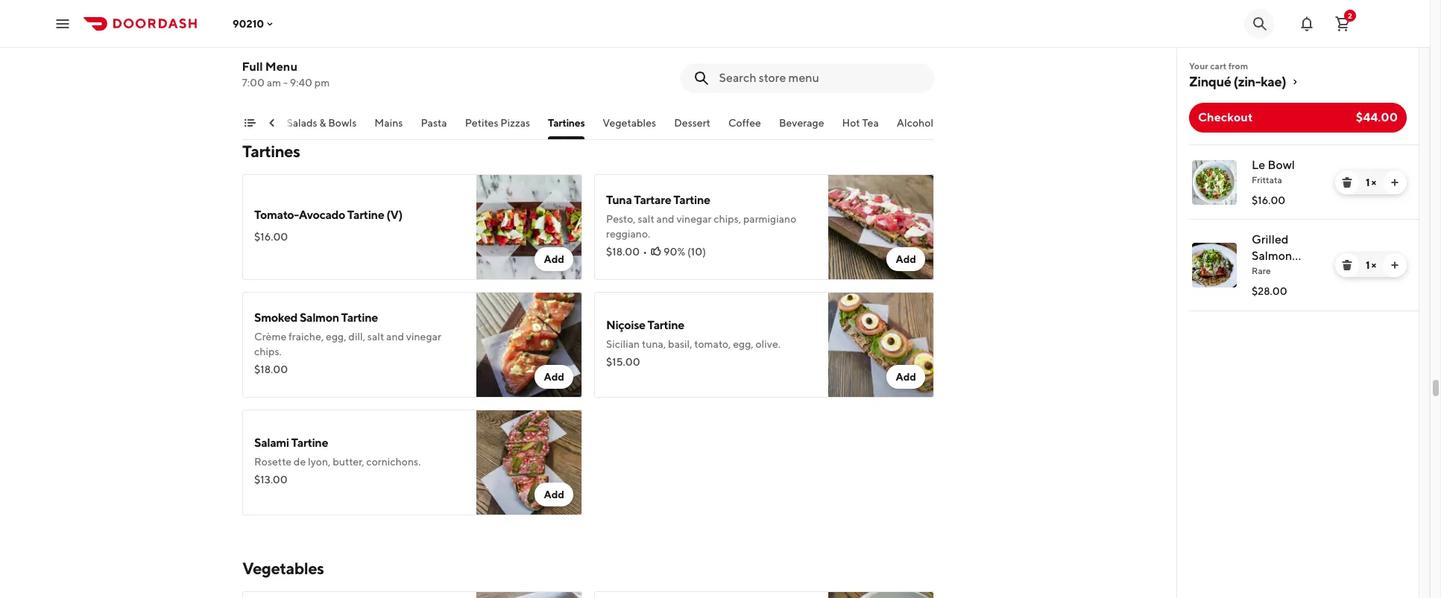 Task type: vqa. For each thing, say whether or not it's contained in the screenshot.
THE 1 × associated with Grilled Salmon Plate (GF)
yes



Task type: locate. For each thing, give the bounding box(es) containing it.
1 right remove item from cart icon on the right of page
[[1366, 259, 1370, 271]]

$16.00
[[1252, 195, 1286, 207], [254, 231, 288, 243]]

1 1 × from the top
[[1366, 177, 1376, 189]]

scroll menu navigation left image
[[266, 117, 278, 129]]

1 vertical spatial and
[[386, 331, 404, 343]]

7:00
[[242, 77, 265, 89]]

$18.00 down chips.
[[254, 364, 288, 376]]

and down tartare
[[657, 213, 674, 225]]

$44.00
[[1356, 110, 1398, 125]]

1 vertical spatial vinegar
[[406, 331, 441, 343]]

tartine up 'tuna,'
[[648, 318, 684, 333]]

0 horizontal spatial and
[[386, 331, 404, 343]]

tartine inside tuna tartare tartine pesto, salt and vinegar chips, parmigiano reggiano.
[[673, 193, 710, 207]]

$28.00
[[1252, 286, 1287, 297]]

0 vertical spatial 1 ×
[[1366, 177, 1376, 189]]

petites pizzas button
[[465, 116, 531, 139]]

0 horizontal spatial $18.00
[[254, 364, 288, 376]]

1 vertical spatial $18.00
[[254, 364, 288, 376]]

1 horizontal spatial salmon
[[1252, 249, 1292, 263]]

add
[[544, 253, 564, 265], [896, 253, 916, 265], [544, 371, 564, 383], [896, 371, 916, 383], [544, 489, 564, 501]]

tartare
[[634, 193, 671, 207]]

1 vertical spatial ×
[[1372, 259, 1376, 271]]

× for grilled salmon plate (gf)
[[1372, 259, 1376, 271]]

1 × from the top
[[1372, 177, 1376, 189]]

vinegar up (10)
[[677, 213, 712, 225]]

0 vertical spatial $18.00
[[606, 246, 640, 258]]

$18.00 •
[[606, 246, 647, 258]]

smoked salmon tartine image
[[476, 292, 582, 398]]

menu
[[266, 60, 298, 74]]

$16.00 inside list
[[1252, 195, 1286, 207]]

$13.00 down rosette
[[254, 474, 288, 486]]

notification bell image
[[1298, 15, 1316, 32]]

add button for salami tartine
[[535, 483, 573, 507]]

pizzas
[[501, 117, 531, 129]]

rare
[[1252, 265, 1271, 277]]

tartines right the pizzas
[[548, 117, 585, 129]]

1 × right remove item from cart image
[[1366, 177, 1376, 189]]

1 horizontal spatial egg,
[[733, 338, 754, 350]]

salt down tartare
[[638, 213, 654, 225]]

frittata
[[1252, 174, 1282, 186]]

1 vertical spatial tartines
[[242, 142, 300, 161]]

0 horizontal spatial salt
[[367, 331, 384, 343]]

tuna,
[[642, 338, 666, 350]]

2 $13.00 from the top
[[254, 474, 288, 486]]

2
[[1348, 11, 1352, 20]]

0 vertical spatial ×
[[1372, 177, 1376, 189]]

×
[[1372, 177, 1376, 189], [1372, 259, 1376, 271]]

0 vertical spatial 1
[[1366, 177, 1370, 189]]

grilled salmon plate (gf)
[[1252, 233, 1308, 280]]

salt
[[638, 213, 654, 225], [367, 331, 384, 343]]

1 vertical spatial salt
[[367, 331, 384, 343]]

niçoise
[[606, 318, 645, 333]]

tuna tartare tartine pesto, salt and vinegar chips, parmigiano reggiano.
[[606, 193, 796, 240]]

0 vertical spatial salmon
[[1252, 249, 1292, 263]]

1 vertical spatial 1 ×
[[1366, 259, 1376, 271]]

from
[[1228, 60, 1248, 72]]

salmon down grilled
[[1252, 249, 1292, 263]]

tartine
[[673, 193, 710, 207], [347, 208, 384, 222], [341, 311, 378, 325], [648, 318, 684, 333], [291, 436, 328, 450]]

$13.00
[[254, 49, 288, 61], [254, 474, 288, 486]]

le
[[1252, 158, 1265, 172]]

$18.00
[[606, 246, 640, 258], [254, 364, 288, 376]]

0 vertical spatial and
[[657, 213, 674, 225]]

egg, left olive.
[[733, 338, 754, 350]]

salmon
[[1252, 249, 1292, 263], [300, 311, 339, 325]]

× left add one to cart icon
[[1372, 259, 1376, 271]]

1 × for le bowl
[[1366, 177, 1376, 189]]

$13.00 inside salami tartine rosette de lyon, butter, cornichons. $13.00
[[254, 474, 288, 486]]

salmon inside grilled salmon plate (gf)
[[1252, 249, 1292, 263]]

1 vertical spatial $16.00
[[254, 231, 288, 243]]

1 horizontal spatial $16.00
[[1252, 195, 1286, 207]]

tartine for avocado
[[347, 208, 384, 222]]

salt right dill,
[[367, 331, 384, 343]]

0 horizontal spatial salmon
[[300, 311, 339, 325]]

salmon for tartine
[[300, 311, 339, 325]]

2 × from the top
[[1372, 259, 1376, 271]]

dessert
[[675, 117, 711, 129]]

vegetables
[[603, 117, 657, 129], [242, 559, 324, 579]]

tartine up dill,
[[341, 311, 378, 325]]

egg,
[[326, 331, 346, 343], [733, 338, 754, 350]]

0 horizontal spatial vinegar
[[406, 331, 441, 343]]

potato gratin (v) image
[[476, 592, 582, 599]]

1 horizontal spatial and
[[657, 213, 674, 225]]

tartine left (v)
[[347, 208, 384, 222]]

0 vertical spatial $16.00
[[1252, 195, 1286, 207]]

tartine up lyon,
[[291, 436, 328, 450]]

tartines
[[548, 117, 585, 129], [242, 142, 300, 161]]

$18.00 down reggiano.
[[606, 246, 640, 258]]

niçoise tartine image
[[828, 292, 934, 398]]

1 horizontal spatial vinegar
[[677, 213, 712, 225]]

(10)
[[687, 246, 706, 258]]

salads & bowls
[[287, 117, 357, 129]]

salt inside smoked salmon tartine crème fraiche, egg, dill, salt and vinegar chips. $18.00
[[367, 331, 384, 343]]

× left add one to cart image
[[1372, 177, 1376, 189]]

tartines down scroll menu navigation left image
[[242, 142, 300, 161]]

tuna
[[606, 193, 632, 207]]

basil,
[[668, 338, 692, 350]]

bowl
[[1268, 158, 1295, 172]]

salmon up the fraiche,
[[300, 311, 339, 325]]

egg, left dill,
[[326, 331, 346, 343]]

zinqué (zin-kae)
[[1189, 74, 1286, 89]]

and right dill,
[[386, 331, 404, 343]]

open menu image
[[54, 15, 72, 32]]

90210 button
[[233, 18, 276, 29]]

avocado
[[299, 208, 345, 222]]

tartine for salmon
[[341, 311, 378, 325]]

vinegar right dill,
[[406, 331, 441, 343]]

and inside smoked salmon tartine crème fraiche, egg, dill, salt and vinegar chips. $18.00
[[386, 331, 404, 343]]

tartine inside smoked salmon tartine crème fraiche, egg, dill, salt and vinegar chips. $18.00
[[341, 311, 378, 325]]

mains
[[375, 117, 403, 129]]

0 vertical spatial vinegar
[[677, 213, 712, 225]]

$13.00 down the pepperoni
[[254, 49, 288, 61]]

coffee
[[729, 117, 762, 129]]

1 horizontal spatial salt
[[638, 213, 654, 225]]

petites pizzas
[[465, 117, 531, 129]]

tartine right tartare
[[673, 193, 710, 207]]

beverage
[[779, 117, 825, 129]]

am
[[267, 77, 282, 89]]

add one to cart image
[[1389, 259, 1401, 271]]

pesto,
[[606, 213, 636, 225]]

1 right remove item from cart image
[[1366, 177, 1370, 189]]

$16.00 down tomato-
[[254, 231, 288, 243]]

remove item from cart image
[[1341, 259, 1353, 271]]

Item Search search field
[[719, 70, 922, 86]]

1 horizontal spatial tartines
[[548, 117, 585, 129]]

1 horizontal spatial $18.00
[[606, 246, 640, 258]]

1
[[1366, 177, 1370, 189], [1366, 259, 1370, 271]]

zinqué
[[1189, 74, 1231, 89]]

2 1 × from the top
[[1366, 259, 1376, 271]]

list
[[1177, 145, 1419, 312]]

add for niçoise tartine
[[896, 371, 916, 383]]

cornichons.
[[366, 456, 421, 468]]

0 vertical spatial salt
[[638, 213, 654, 225]]

0 vertical spatial $13.00
[[254, 49, 288, 61]]

and
[[657, 213, 674, 225], [386, 331, 404, 343]]

full menu 7:00 am - 9:40 pm
[[242, 60, 330, 89]]

vegetables button
[[603, 116, 657, 139]]

chips,
[[714, 213, 741, 225]]

grilled salmon plate (gf) image
[[1192, 243, 1237, 288]]

1 vertical spatial vegetables
[[242, 559, 324, 579]]

add button
[[535, 248, 573, 271], [887, 248, 925, 271], [535, 365, 573, 389], [887, 365, 925, 389], [535, 483, 573, 507]]

lyon,
[[308, 456, 331, 468]]

alcohol button
[[897, 116, 934, 139]]

0 horizontal spatial egg,
[[326, 331, 346, 343]]

1 vertical spatial $13.00
[[254, 474, 288, 486]]

&
[[320, 117, 326, 129]]

$16.00 down frittata
[[1252, 195, 1286, 207]]

1 vertical spatial 1
[[1366, 259, 1370, 271]]

dessert button
[[675, 116, 711, 139]]

1 for grilled salmon plate (gf)
[[1366, 259, 1370, 271]]

1 1 from the top
[[1366, 177, 1370, 189]]

1 horizontal spatial vegetables
[[603, 117, 657, 129]]

vinegar
[[677, 213, 712, 225], [406, 331, 441, 343]]

1 × right remove item from cart icon on the right of page
[[1366, 259, 1376, 271]]

tea
[[863, 117, 879, 129]]

1 vertical spatial salmon
[[300, 311, 339, 325]]

salmon inside smoked salmon tartine crème fraiche, egg, dill, salt and vinegar chips. $18.00
[[300, 311, 339, 325]]

and inside tuna tartare tartine pesto, salt and vinegar chips, parmigiano reggiano.
[[657, 213, 674, 225]]

2 1 from the top
[[1366, 259, 1370, 271]]



Task type: describe. For each thing, give the bounding box(es) containing it.
vinegar inside smoked salmon tartine crème fraiche, egg, dill, salt and vinegar chips. $18.00
[[406, 331, 441, 343]]

9:40
[[290, 77, 313, 89]]

tartine for tartare
[[673, 193, 710, 207]]

-
[[284, 77, 288, 89]]

crème
[[254, 331, 286, 343]]

hot tea
[[842, 117, 879, 129]]

tartine inside salami tartine rosette de lyon, butter, cornichons. $13.00
[[291, 436, 328, 450]]

2 button
[[1328, 9, 1358, 38]]

add button for tomato-avocado tartine (v)
[[535, 248, 573, 271]]

niçoise tartine sicilian tuna, basil, tomato, egg, olive. $15.00
[[606, 318, 781, 368]]

list containing le bowl
[[1177, 145, 1419, 312]]

salmon for plate
[[1252, 249, 1292, 263]]

hot tea button
[[842, 116, 879, 139]]

2 items, open order cart image
[[1334, 15, 1352, 32]]

reggiano.
[[606, 228, 650, 240]]

90210
[[233, 18, 264, 29]]

pepperoni pizza image
[[476, 0, 582, 98]]

butter,
[[333, 456, 364, 468]]

le bowl frittata
[[1252, 158, 1295, 186]]

olive.
[[756, 338, 781, 350]]

your cart from
[[1189, 60, 1248, 72]]

pepperoni
[[254, 26, 309, 40]]

1 × for grilled salmon plate (gf)
[[1366, 259, 1376, 271]]

salami tartine image
[[476, 410, 582, 516]]

salami
[[254, 436, 289, 450]]

0 horizontal spatial $16.00
[[254, 231, 288, 243]]

fraiche,
[[289, 331, 324, 343]]

pizza
[[311, 26, 339, 40]]

90% (10)
[[664, 246, 706, 258]]

hot
[[842, 117, 861, 129]]

tuna tartare tartine image
[[828, 174, 934, 280]]

$18.00 inside smoked salmon tartine crème fraiche, egg, dill, salt and vinegar chips. $18.00
[[254, 364, 288, 376]]

•
[[643, 246, 647, 258]]

show menu categories image
[[244, 117, 256, 129]]

mains button
[[375, 116, 403, 139]]

le bowl image
[[1192, 160, 1237, 205]]

add button for smoked salmon tartine
[[535, 365, 573, 389]]

pm
[[315, 77, 330, 89]]

egg, inside smoked salmon tartine crème fraiche, egg, dill, salt and vinegar chips. $18.00
[[326, 331, 346, 343]]

checkout
[[1198, 110, 1253, 125]]

cart
[[1210, 60, 1227, 72]]

dill,
[[348, 331, 365, 343]]

tomato-avocado tartine (v) image
[[476, 174, 582, 280]]

90%
[[664, 246, 685, 258]]

full
[[242, 60, 263, 74]]

0 horizontal spatial vegetables
[[242, 559, 324, 579]]

rosette
[[254, 456, 292, 468]]

kae)
[[1261, 74, 1286, 89]]

0 horizontal spatial tartines
[[242, 142, 300, 161]]

beverage button
[[779, 116, 825, 139]]

zinqué (zin-kae) link
[[1189, 73, 1407, 91]]

parmigiano
[[743, 213, 796, 225]]

salami tartine rosette de lyon, butter, cornichons. $13.00
[[254, 436, 421, 486]]

tomato-
[[254, 208, 299, 222]]

add for tuna tartare tartine
[[896, 253, 916, 265]]

broccoli, spinach, green curry soup (gf) image
[[828, 592, 934, 599]]

tartine inside niçoise tartine sicilian tuna, basil, tomato, egg, olive. $15.00
[[648, 318, 684, 333]]

add button for tuna tartare tartine
[[887, 248, 925, 271]]

add button for niçoise tartine
[[887, 365, 925, 389]]

alcohol
[[897, 117, 934, 129]]

add for smoked salmon tartine
[[544, 371, 564, 383]]

add for salami tartine
[[544, 489, 564, 501]]

tomato-avocado tartine (v)
[[254, 208, 403, 222]]

your
[[1189, 60, 1208, 72]]

de
[[294, 456, 306, 468]]

add one to cart image
[[1389, 177, 1401, 189]]

(gf)
[[1283, 265, 1308, 280]]

tomato,
[[694, 338, 731, 350]]

bowls
[[329, 117, 357, 129]]

add for tomato-avocado tartine (v)
[[544, 253, 564, 265]]

salads & bowls button
[[287, 116, 357, 139]]

1 for le bowl
[[1366, 177, 1370, 189]]

smoked
[[254, 311, 298, 325]]

remove item from cart image
[[1341, 177, 1353, 189]]

coffee button
[[729, 116, 762, 139]]

$15.00
[[606, 356, 640, 368]]

salt inside tuna tartare tartine pesto, salt and vinegar chips, parmigiano reggiano.
[[638, 213, 654, 225]]

(zin-
[[1234, 74, 1261, 89]]

(v)
[[386, 208, 403, 222]]

1 $13.00 from the top
[[254, 49, 288, 61]]

grilled
[[1252, 233, 1289, 247]]

chips.
[[254, 346, 282, 358]]

× for le bowl
[[1372, 177, 1376, 189]]

0 vertical spatial tartines
[[548, 117, 585, 129]]

petites
[[465, 117, 499, 129]]

0 vertical spatial vegetables
[[603, 117, 657, 129]]

pepperoni pizza
[[254, 26, 339, 40]]

pasta button
[[421, 116, 447, 139]]

pasta
[[421, 117, 447, 129]]

egg, inside niçoise tartine sicilian tuna, basil, tomato, egg, olive. $15.00
[[733, 338, 754, 350]]

smoked salmon tartine crème fraiche, egg, dill, salt and vinegar chips. $18.00
[[254, 311, 441, 376]]

vinegar inside tuna tartare tartine pesto, salt and vinegar chips, parmigiano reggiano.
[[677, 213, 712, 225]]

plate
[[1252, 265, 1280, 280]]

sicilian
[[606, 338, 640, 350]]

salads
[[287, 117, 318, 129]]



